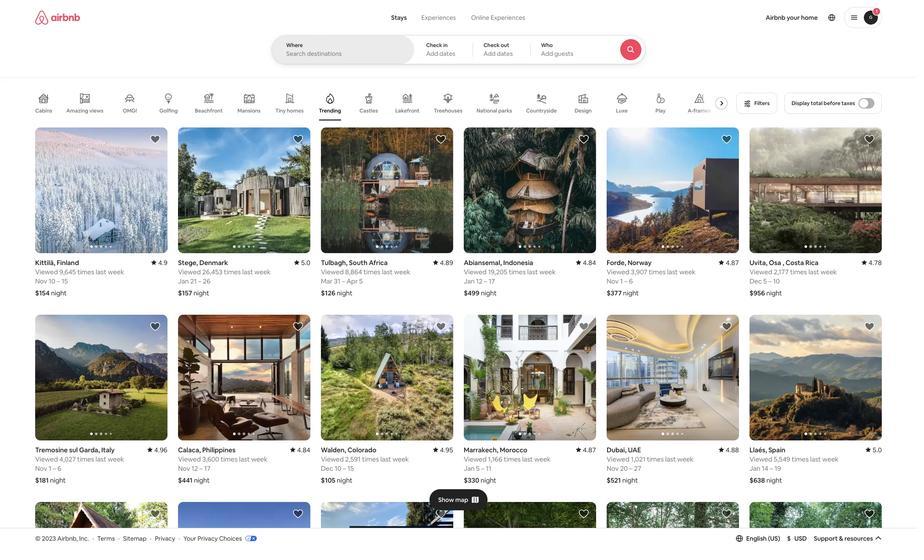 Task type: locate. For each thing, give the bounding box(es) containing it.
viewed for walden, colorado viewed 2,591 times last week dec 10 – 15 $105 night
[[321, 455, 344, 464]]

1 inside tremosine sul garda, italy viewed 4,027 times last week nov 1 – 6 $181 night
[[49, 465, 51, 473]]

· left your on the left bottom
[[179, 535, 180, 543]]

week inside abiansemal, indonesia viewed 19,205 times last week jan 12 – 17 $499 night
[[540, 268, 556, 276]]

add inside check in add dates
[[427, 50, 438, 58]]

12
[[476, 277, 483, 286], [192, 465, 198, 473]]

viewed down marrakech,
[[464, 455, 487, 464]]

night inside stege, denmark viewed 26,453 times last week jan 21 – 26 $157 night
[[194, 289, 209, 297]]

nov for nov 10 – 15
[[35, 277, 47, 286]]

27
[[635, 465, 642, 473]]

– inside stege, denmark viewed 26,453 times last week jan 21 – 26 $157 night
[[198, 277, 202, 286]]

nov up $441
[[178, 465, 190, 473]]

3 · from the left
[[150, 535, 152, 543]]

times inside forde, norway viewed 3,907 times last week nov 1 – 6 $377 night
[[649, 268, 666, 276]]

·
[[92, 535, 94, 543], [118, 535, 120, 543], [150, 535, 152, 543], [179, 535, 180, 543]]

$499
[[464, 289, 480, 297]]

2 add from the left
[[484, 50, 496, 58]]

– for dubai, uae viewed 1,021 times last week nov 20 – 27 $521 night
[[630, 465, 633, 473]]

5 left 11
[[476, 465, 480, 473]]

last inside "dubai, uae viewed 1,021 times last week nov 20 – 27 $521 night"
[[666, 455, 677, 464]]

week for llaés, spain viewed 5,549 times last week jan 14 – 19 $638 night
[[823, 455, 839, 464]]

,
[[783, 259, 785, 267]]

last inside uvita, osa , costa rica viewed 2,177 times last week dec 5 – 10 $956 night
[[809, 268, 820, 276]]

week for calaca, philippines viewed 3,600 times last week nov 12 – 17 $441 night
[[251, 455, 268, 464]]

add down online experiences
[[484, 50, 496, 58]]

times inside marrakech, morocco viewed 1,166 times last week jan 5 – 11 $330 night
[[504, 455, 521, 464]]

times right 26,453 at the left
[[224, 268, 241, 276]]

15 down 2,591
[[348, 465, 354, 473]]

1 inside dropdown button
[[876, 8, 878, 14]]

$521
[[607, 476, 621, 485]]

frames
[[694, 107, 711, 114]]

privacy left your on the left bottom
[[155, 535, 175, 543]]

nov inside forde, norway viewed 3,907 times last week nov 1 – 6 $377 night
[[607, 277, 619, 286]]

profile element
[[547, 0, 883, 35]]

5
[[360, 277, 363, 286], [764, 277, 768, 286], [476, 465, 480, 473]]

2 experiences from the left
[[491, 14, 526, 22]]

12 inside calaca, philippines viewed 3,600 times last week nov 12 – 17 $441 night
[[192, 465, 198, 473]]

4.78 out of 5 average rating image
[[862, 259, 883, 267]]

0 horizontal spatial 4.87 out of 5 average rating image
[[576, 446, 597, 454]]

4.87 out of 5 average rating image left dubai,
[[576, 446, 597, 454]]

– inside calaca, philippines viewed 3,600 times last week nov 12 – 17 $441 night
[[200, 465, 203, 473]]

2 horizontal spatial add
[[542, 50, 553, 58]]

week inside stege, denmark viewed 26,453 times last week jan 21 – 26 $157 night
[[255, 268, 271, 276]]

viewed for forde, norway viewed 3,907 times last week nov 1 – 6 $377 night
[[607, 268, 630, 276]]

times down indonesia
[[509, 268, 526, 276]]

check for check out add dates
[[484, 42, 500, 49]]

10
[[49, 277, 55, 286], [774, 277, 781, 286], [335, 465, 342, 473]]

1 horizontal spatial privacy
[[198, 535, 218, 543]]

jan left 14
[[750, 465, 761, 473]]

nov up $377
[[607, 277, 619, 286]]

group
[[35, 86, 732, 121], [35, 128, 168, 253], [178, 128, 311, 253], [321, 128, 454, 253], [464, 128, 597, 253], [607, 128, 740, 253], [750, 128, 883, 253], [35, 315, 168, 441], [178, 315, 311, 441], [321, 315, 454, 441], [464, 315, 597, 441], [607, 315, 740, 441], [750, 315, 883, 441], [35, 502, 168, 550], [178, 502, 311, 550], [321, 502, 454, 550], [464, 502, 597, 550], [607, 502, 740, 550], [750, 502, 883, 550]]

add for check in add dates
[[427, 50, 438, 58]]

times for forde, norway viewed 3,907 times last week nov 1 – 6 $377 night
[[649, 268, 666, 276]]

filters button
[[737, 93, 778, 114]]

taxes
[[842, 100, 856, 107]]

0 vertical spatial 5.0
[[301, 259, 311, 267]]

6 down '4,027'
[[58, 465, 61, 473]]

night down '19'
[[767, 476, 783, 485]]

0 horizontal spatial privacy
[[155, 535, 175, 543]]

1 horizontal spatial 12
[[476, 277, 483, 286]]

2 horizontal spatial 5
[[764, 277, 768, 286]]

– right 21
[[198, 277, 202, 286]]

0 horizontal spatial 15
[[62, 277, 68, 286]]

last for dubai, uae viewed 1,021 times last week nov 20 – 27 $521 night
[[666, 455, 677, 464]]

10 for 4.95
[[335, 465, 342, 473]]

$157
[[178, 289, 192, 297]]

0 horizontal spatial dec
[[321, 465, 334, 473]]

show
[[439, 496, 454, 504]]

night down 26
[[194, 289, 209, 297]]

4.87 out of 5 average rating image
[[719, 259, 740, 267], [576, 446, 597, 454]]

1 vertical spatial 15
[[348, 465, 354, 473]]

night down '20'
[[623, 476, 638, 485]]

viewed for llaés, spain viewed 5,549 times last week jan 14 – 19 $638 night
[[750, 455, 773, 464]]

stays button
[[384, 9, 414, 26]]

15 inside walden, colorado viewed 2,591 times last week dec 10 – 15 $105 night
[[348, 465, 354, 473]]

jan left 21
[[178, 277, 189, 286]]

times for walden, colorado viewed 2,591 times last week dec 10 – 15 $105 night
[[362, 455, 379, 464]]

last down indonesia
[[528, 268, 538, 276]]

10 up $154
[[49, 277, 55, 286]]

week inside llaés, spain viewed 5,549 times last week jan 14 – 19 $638 night
[[823, 455, 839, 464]]

10 inside kittilä, finland viewed 9,645 times last week nov 10 – 15 $154 night
[[49, 277, 55, 286]]

1 horizontal spatial 1
[[621, 277, 623, 286]]

nov
[[35, 277, 47, 286], [607, 277, 619, 286], [35, 465, 47, 473], [178, 465, 190, 473], [607, 465, 619, 473]]

1 check from the left
[[427, 42, 443, 49]]

1 experiences from the left
[[422, 14, 456, 22]]

what can we help you find? tab list
[[384, 9, 464, 26]]

times right 5,549
[[792, 455, 809, 464]]

viewed inside calaca, philippines viewed 3,600 times last week nov 12 – 17 $441 night
[[178, 455, 201, 464]]

2,591
[[345, 455, 361, 464]]

times down morocco
[[504, 455, 521, 464]]

· right inc.
[[92, 535, 94, 543]]

jan for jan 21 – 26
[[178, 277, 189, 286]]

calaca, philippines viewed 3,600 times last week nov 12 – 17 $441 night
[[178, 446, 268, 485]]

week inside calaca, philippines viewed 3,600 times last week nov 12 – 17 $441 night
[[251, 455, 268, 464]]

viewed inside stege, denmark viewed 26,453 times last week jan 21 – 26 $157 night
[[178, 268, 201, 276]]

last inside kittilä, finland viewed 9,645 times last week nov 10 – 15 $154 night
[[96, 268, 107, 276]]

5.0 out of 5 average rating image
[[294, 259, 311, 267]]

10 down the 2,177
[[774, 277, 781, 286]]

last down africa
[[382, 268, 393, 276]]

5 right apr
[[360, 277, 363, 286]]

indonesia
[[504, 259, 534, 267]]

2 check from the left
[[484, 42, 500, 49]]

philippines
[[202, 446, 236, 454]]

nov for nov 20 – 27
[[607, 465, 619, 473]]

jan inside abiansemal, indonesia viewed 19,205 times last week jan 12 – 17 $499 night
[[464, 277, 475, 286]]

1 horizontal spatial dates
[[497, 50, 513, 58]]

20
[[621, 465, 628, 473]]

1 vertical spatial 1
[[621, 277, 623, 286]]

1 vertical spatial 4.84
[[297, 446, 311, 454]]

times for stege, denmark viewed 26,453 times last week jan 21 – 26 $157 night
[[224, 268, 241, 276]]

5.0
[[301, 259, 311, 267], [873, 446, 883, 454]]

night inside "dubai, uae viewed 1,021 times last week nov 20 – 27 $521 night"
[[623, 476, 638, 485]]

add to wishlist: blowing rock, north carolina image
[[579, 509, 590, 520]]

privacy right your on the left bottom
[[198, 535, 218, 543]]

$330
[[464, 476, 480, 485]]

last inside calaca, philippines viewed 3,600 times last week nov 12 – 17 $441 night
[[239, 455, 250, 464]]

times for abiansemal, indonesia viewed 19,205 times last week jan 12 – 17 $499 night
[[509, 268, 526, 276]]

1 vertical spatial dec
[[321, 465, 334, 473]]

viewed inside "dubai, uae viewed 1,021 times last week nov 20 – 27 $521 night"
[[607, 455, 630, 464]]

2 dates from the left
[[497, 50, 513, 58]]

15 inside kittilä, finland viewed 9,645 times last week nov 10 – 15 $154 night
[[62, 277, 68, 286]]

5,549
[[774, 455, 791, 464]]

– for calaca, philippines viewed 3,600 times last week nov 12 – 17 $441 night
[[200, 465, 203, 473]]

times down philippines
[[221, 455, 238, 464]]

times for kittilä, finland viewed 9,645 times last week nov 10 – 15 $154 night
[[77, 268, 94, 276]]

viewed down tulbagh,
[[321, 268, 344, 276]]

night inside forde, norway viewed 3,907 times last week nov 1 – 6 $377 night
[[624, 289, 639, 297]]

add to wishlist: calaca, philippines image
[[293, 322, 304, 332]]

night down 11
[[481, 476, 497, 485]]

1 horizontal spatial 4.87 out of 5 average rating image
[[719, 259, 740, 267]]

· left privacy link
[[150, 535, 152, 543]]

viewed inside abiansemal, indonesia viewed 19,205 times last week jan 12 – 17 $499 night
[[464, 268, 487, 276]]

a-frames
[[688, 107, 711, 114]]

15 down 9,645
[[62, 277, 68, 286]]

dubai,
[[607, 446, 627, 454]]

– inside walden, colorado viewed 2,591 times last week dec 10 – 15 $105 night
[[343, 465, 346, 473]]

4.84 left walden,
[[297, 446, 311, 454]]

Where field
[[286, 50, 401, 58]]

5 up $956
[[764, 277, 768, 286]]

times inside stege, denmark viewed 26,453 times last week jan 21 – 26 $157 night
[[224, 268, 241, 276]]

1 horizontal spatial 17
[[489, 277, 495, 286]]

last right 5,549
[[811, 455, 822, 464]]

resources
[[845, 535, 874, 543]]

jan up $330
[[464, 465, 475, 473]]

1 horizontal spatial 5
[[476, 465, 480, 473]]

night inside kittilä, finland viewed 9,645 times last week nov 10 – 15 $154 night
[[51, 289, 67, 297]]

1 privacy from the left
[[155, 535, 175, 543]]

nov inside calaca, philippines viewed 3,600 times last week nov 12 – 17 $441 night
[[178, 465, 190, 473]]

14
[[762, 465, 769, 473]]

0 horizontal spatial experiences
[[422, 14, 456, 22]]

display total before taxes button
[[785, 93, 883, 114]]

viewed inside marrakech, morocco viewed 1,166 times last week jan 5 – 11 $330 night
[[464, 455, 487, 464]]

0 horizontal spatial check
[[427, 42, 443, 49]]

africa
[[369, 259, 388, 267]]

– inside llaés, spain viewed 5,549 times last week jan 14 – 19 $638 night
[[770, 465, 774, 473]]

1 horizontal spatial add
[[484, 50, 496, 58]]

english
[[747, 535, 767, 543]]

0 horizontal spatial add
[[427, 50, 438, 58]]

12 up $499
[[476, 277, 483, 286]]

0 horizontal spatial 12
[[192, 465, 198, 473]]

2 vertical spatial 1
[[49, 465, 51, 473]]

times right 1,021
[[647, 455, 664, 464]]

times inside abiansemal, indonesia viewed 19,205 times last week jan 12 – 17 $499 night
[[509, 268, 526, 276]]

last inside stege, denmark viewed 26,453 times last week jan 21 – 26 $157 night
[[242, 268, 253, 276]]

viewed down calaca,
[[178, 455, 201, 464]]

nov for nov 1 – 6
[[607, 277, 619, 286]]

0 horizontal spatial 5.0
[[301, 259, 311, 267]]

viewed for calaca, philippines viewed 3,600 times last week nov 12 – 17 $441 night
[[178, 455, 201, 464]]

– down 2,591
[[343, 465, 346, 473]]

None search field
[[272, 0, 670, 64]]

check left out
[[484, 42, 500, 49]]

times right 3,907
[[649, 268, 666, 276]]

dates inside check out add dates
[[497, 50, 513, 58]]

– right 31
[[342, 277, 345, 286]]

– for kittilä, finland viewed 9,645 times last week nov 10 – 15 $154 night
[[57, 277, 60, 286]]

last down morocco
[[523, 455, 533, 464]]

nov for nov 12 – 17
[[178, 465, 190, 473]]

omg!
[[123, 107, 137, 114]]

night inside uvita, osa , costa rica viewed 2,177 times last week dec 5 – 10 $956 night
[[767, 289, 783, 297]]

last inside forde, norway viewed 3,907 times last week nov 1 – 6 $377 night
[[668, 268, 678, 276]]

0 horizontal spatial 4.87
[[583, 446, 597, 454]]

$181
[[35, 476, 49, 485]]

jan inside llaés, spain viewed 5,549 times last week jan 14 – 19 $638 night
[[750, 465, 761, 473]]

viewed for kittilä, finland viewed 9,645 times last week nov 10 – 15 $154 night
[[35, 268, 58, 276]]

1 vertical spatial 6
[[58, 465, 61, 473]]

add to wishlist: dubai, uae image
[[722, 322, 733, 332]]

week inside walden, colorado viewed 2,591 times last week dec 10 – 15 $105 night
[[393, 455, 409, 464]]

5.0 out of 5 average rating image
[[866, 446, 883, 454]]

1 dates from the left
[[440, 50, 456, 58]]

garda,
[[79, 446, 100, 454]]

– left 11
[[482, 465, 485, 473]]

times inside llaés, spain viewed 5,549 times last week jan 14 – 19 $638 night
[[792, 455, 809, 464]]

4.87 out of 5 average rating image for marrakech, morocco viewed 1,166 times last week jan 5 – 11 $330 night
[[576, 446, 597, 454]]

viewed for marrakech, morocco viewed 1,166 times last week jan 5 – 11 $330 night
[[464, 455, 487, 464]]

night for calaca, philippines viewed 3,600 times last week nov 12 – 17 $441 night
[[194, 476, 210, 485]]

night right $154
[[51, 289, 67, 297]]

dates down out
[[497, 50, 513, 58]]

0 vertical spatial 6
[[630, 277, 633, 286]]

check inside check in add dates
[[427, 42, 443, 49]]

night right $377
[[624, 289, 639, 297]]

nov left '20'
[[607, 465, 619, 473]]

night down 31
[[337, 289, 353, 297]]

week for forde, norway viewed 3,907 times last week nov 1 – 6 $377 night
[[680, 268, 696, 276]]

last inside llaés, spain viewed 5,549 times last week jan 14 – 19 $638 night
[[811, 455, 822, 464]]

stege,
[[178, 259, 198, 267]]

17 down 19,205
[[489, 277, 495, 286]]

night right $956
[[767, 289, 783, 297]]

1 horizontal spatial experiences
[[491, 14, 526, 22]]

– inside tremosine sul garda, italy viewed 4,027 times last week nov 1 – 6 $181 night
[[53, 465, 56, 473]]

check
[[427, 42, 443, 49], [484, 42, 500, 49]]

viewed down walden,
[[321, 455, 344, 464]]

experiences right online
[[491, 14, 526, 22]]

– down forde,
[[625, 277, 628, 286]]

jan inside marrakech, morocco viewed 1,166 times last week jan 5 – 11 $330 night
[[464, 465, 475, 473]]

6 inside tremosine sul garda, italy viewed 4,027 times last week nov 1 – 6 $181 night
[[58, 465, 61, 473]]

last for walden, colorado viewed 2,591 times last week dec 10 – 15 $105 night
[[381, 455, 391, 464]]

online experiences link
[[464, 9, 533, 26]]

– inside kittilä, finland viewed 9,645 times last week nov 10 – 15 $154 night
[[57, 277, 60, 286]]

4.84 out of 5 average rating image
[[576, 259, 597, 267]]

week inside uvita, osa , costa rica viewed 2,177 times last week dec 5 – 10 $956 night
[[821, 268, 838, 276]]

17 down '3,600' on the left of the page
[[204, 465, 211, 473]]

support & resources
[[815, 535, 874, 543]]

17
[[489, 277, 495, 286], [204, 465, 211, 473]]

31
[[334, 277, 341, 286]]

4.88 out of 5 average rating image
[[719, 446, 740, 454]]

last for forde, norway viewed 3,907 times last week nov 1 – 6 $377 night
[[668, 268, 678, 276]]

times down garda,
[[77, 455, 94, 464]]

– down osa
[[769, 277, 772, 286]]

design
[[575, 107, 592, 114]]

night inside calaca, philippines viewed 3,600 times last week nov 12 – 17 $441 night
[[194, 476, 210, 485]]

dates inside check in add dates
[[440, 50, 456, 58]]

experiences button
[[414, 9, 464, 26]]

last
[[96, 268, 107, 276], [242, 268, 253, 276], [382, 268, 393, 276], [528, 268, 538, 276], [668, 268, 678, 276], [809, 268, 820, 276], [96, 455, 106, 464], [239, 455, 250, 464], [381, 455, 391, 464], [523, 455, 533, 464], [666, 455, 677, 464], [811, 455, 822, 464]]

jan up $499
[[464, 277, 475, 286]]

last right 26,453 at the left
[[242, 268, 253, 276]]

add to wishlist: tulbagh, south africa image
[[436, 134, 447, 145]]

last inside marrakech, morocco viewed 1,166 times last week jan 5 – 11 $330 night
[[523, 455, 533, 464]]

– down abiansemal,
[[484, 277, 488, 286]]

a-
[[688, 107, 694, 114]]

2 horizontal spatial 1
[[876, 8, 878, 14]]

0 vertical spatial 12
[[476, 277, 483, 286]]

dates down in
[[440, 50, 456, 58]]

last for abiansemal, indonesia viewed 19,205 times last week jan 12 – 17 $499 night
[[528, 268, 538, 276]]

2 horizontal spatial 10
[[774, 277, 781, 286]]

– for forde, norway viewed 3,907 times last week nov 1 – 6 $377 night
[[625, 277, 628, 286]]

viewed inside forde, norway viewed 3,907 times last week nov 1 – 6 $377 night
[[607, 268, 630, 276]]

last right 1,021
[[666, 455, 677, 464]]

dec up $105
[[321, 465, 334, 473]]

nov inside "dubai, uae viewed 1,021 times last week nov 20 – 27 $521 night"
[[607, 465, 619, 473]]

4.87 left uvita, on the top of page
[[726, 259, 740, 267]]

times right 9,645
[[77, 268, 94, 276]]

rica
[[806, 259, 819, 267]]

check in add dates
[[427, 42, 456, 58]]

1 horizontal spatial 15
[[348, 465, 354, 473]]

sitemap
[[123, 535, 147, 543]]

luxe
[[617, 107, 628, 114]]

night for forde, norway viewed 3,907 times last week nov 1 – 6 $377 night
[[624, 289, 639, 297]]

4.89 out of 5 average rating image
[[433, 259, 454, 267]]

night right $105
[[337, 476, 353, 485]]

– left '19'
[[770, 465, 774, 473]]

airbnb your home link
[[761, 8, 824, 27]]

night for stege, denmark viewed 26,453 times last week jan 21 – 26 $157 night
[[194, 289, 209, 297]]

week inside forde, norway viewed 3,907 times last week nov 1 – 6 $377 night
[[680, 268, 696, 276]]

times inside "dubai, uae viewed 1,021 times last week nov 20 – 27 $521 night"
[[647, 455, 664, 464]]

0 horizontal spatial 1
[[49, 465, 51, 473]]

1 horizontal spatial 5.0
[[873, 446, 883, 454]]

week for dubai, uae viewed 1,021 times last week nov 20 – 27 $521 night
[[678, 455, 694, 464]]

times down africa
[[364, 268, 381, 276]]

© 2023 airbnb, inc. ·
[[35, 535, 94, 543]]

times for marrakech, morocco viewed 1,166 times last week jan 5 – 11 $330 night
[[504, 455, 521, 464]]

night inside tremosine sul garda, italy viewed 4,027 times last week nov 1 – 6 $181 night
[[50, 476, 66, 485]]

1 vertical spatial 5.0
[[873, 446, 883, 454]]

0 vertical spatial 4.87 out of 5 average rating image
[[719, 259, 740, 267]]

week inside "dubai, uae viewed 1,021 times last week nov 20 – 27 $521 night"
[[678, 455, 694, 464]]

norway
[[628, 259, 652, 267]]

viewed inside tremosine sul garda, italy viewed 4,027 times last week nov 1 – 6 $181 night
[[35, 455, 58, 464]]

who
[[542, 42, 553, 49]]

0 vertical spatial 4.84
[[583, 259, 597, 267]]

21
[[190, 277, 197, 286]]

last right '3,600' on the left of the page
[[239, 455, 250, 464]]

last for marrakech, morocco viewed 1,166 times last week jan 5 – 11 $330 night
[[523, 455, 533, 464]]

llaés,
[[750, 446, 768, 454]]

viewed inside walden, colorado viewed 2,591 times last week dec 10 – 15 $105 night
[[321, 455, 344, 464]]

5 inside marrakech, morocco viewed 1,166 times last week jan 5 – 11 $330 night
[[476, 465, 480, 473]]

times down costa
[[791, 268, 808, 276]]

1 vertical spatial 4.87
[[583, 446, 597, 454]]

– inside abiansemal, indonesia viewed 19,205 times last week jan 12 – 17 $499 night
[[484, 277, 488, 286]]

– for abiansemal, indonesia viewed 19,205 times last week jan 12 – 17 $499 night
[[484, 277, 488, 286]]

english (us) button
[[736, 535, 781, 543]]

night for dubai, uae viewed 1,021 times last week nov 20 – 27 $521 night
[[623, 476, 638, 485]]

night inside marrakech, morocco viewed 1,166 times last week jan 5 – 11 $330 night
[[481, 476, 497, 485]]

mansions
[[238, 107, 261, 114]]

3,907
[[631, 268, 648, 276]]

4.87 out of 5 average rating image left uvita, on the top of page
[[719, 259, 740, 267]]

viewed down "tremosine"
[[35, 455, 58, 464]]

2 privacy from the left
[[198, 535, 218, 543]]

17 inside abiansemal, indonesia viewed 19,205 times last week jan 12 – 17 $499 night
[[489, 277, 495, 286]]

uae
[[629, 446, 642, 454]]

0 horizontal spatial dates
[[440, 50, 456, 58]]

viewed down dubai,
[[607, 455, 630, 464]]

check inside check out add dates
[[484, 42, 500, 49]]

usd
[[795, 535, 808, 543]]

1 horizontal spatial 10
[[335, 465, 342, 473]]

– inside "dubai, uae viewed 1,021 times last week nov 20 – 27 $521 night"
[[630, 465, 633, 473]]

viewed down abiansemal,
[[464, 268, 487, 276]]

week
[[108, 268, 124, 276], [255, 268, 271, 276], [394, 268, 411, 276], [540, 268, 556, 276], [680, 268, 696, 276], [821, 268, 838, 276], [108, 455, 124, 464], [251, 455, 268, 464], [393, 455, 409, 464], [535, 455, 551, 464], [678, 455, 694, 464], [823, 455, 839, 464]]

add to wishlist: appomattox, virginia image
[[722, 509, 733, 520]]

week inside tulbagh, south africa viewed 8,864 times last week mar 31 – apr 5 $126 night
[[394, 268, 411, 276]]

week inside marrakech, morocco viewed 1,166 times last week jan 5 – 11 $330 night
[[535, 455, 551, 464]]

add to wishlist: llaés, spain image
[[865, 322, 876, 332]]

night right $181
[[50, 476, 66, 485]]

viewed down llaés,
[[750, 455, 773, 464]]

last inside walden, colorado viewed 2,591 times last week dec 10 – 15 $105 night
[[381, 455, 391, 464]]

1 inside forde, norway viewed 3,907 times last week nov 1 – 6 $377 night
[[621, 277, 623, 286]]

filters
[[755, 100, 770, 107]]

add down who
[[542, 50, 553, 58]]

0 vertical spatial 4.87
[[726, 259, 740, 267]]

night right $499
[[481, 289, 497, 297]]

0 vertical spatial 1
[[876, 8, 878, 14]]

sul
[[69, 446, 78, 454]]

night inside walden, colorado viewed 2,591 times last week dec 10 – 15 $105 night
[[337, 476, 353, 485]]

viewed down uvita, on the top of page
[[750, 268, 773, 276]]

0 horizontal spatial 4.84
[[297, 446, 311, 454]]

experiences up in
[[422, 14, 456, 22]]

week for stege, denmark viewed 26,453 times last week jan 21 – 26 $157 night
[[255, 268, 271, 276]]

0 vertical spatial 17
[[489, 277, 495, 286]]

lakefront
[[396, 107, 420, 114]]

marrakech, morocco viewed 1,166 times last week jan 5 – 11 $330 night
[[464, 446, 551, 485]]

dec inside uvita, osa , costa rica viewed 2,177 times last week dec 5 – 10 $956 night
[[750, 277, 763, 286]]

3 add from the left
[[542, 50, 553, 58]]

golfing
[[159, 107, 178, 114]]

1 vertical spatial 4.87 out of 5 average rating image
[[576, 446, 597, 454]]

· right terms link
[[118, 535, 120, 543]]

privacy link
[[155, 535, 175, 543]]

night right $441
[[194, 476, 210, 485]]

night for llaés, spain viewed 5,549 times last week jan 14 – 19 $638 night
[[767, 476, 783, 485]]

viewed inside kittilä, finland viewed 9,645 times last week nov 10 – 15 $154 night
[[35, 268, 58, 276]]

viewed down forde,
[[607, 268, 630, 276]]

12 up $441
[[192, 465, 198, 473]]

1 horizontal spatial dec
[[750, 277, 763, 286]]

week inside tremosine sul garda, italy viewed 4,027 times last week nov 1 – 6 $181 night
[[108, 455, 124, 464]]

tiny
[[276, 107, 286, 114]]

terms link
[[97, 535, 115, 543]]

nov up $181
[[35, 465, 47, 473]]

0 vertical spatial dec
[[750, 277, 763, 286]]

nov up $154
[[35, 277, 47, 286]]

1 add from the left
[[427, 50, 438, 58]]

1 horizontal spatial 6
[[630, 277, 633, 286]]

1 horizontal spatial check
[[484, 42, 500, 49]]

1 horizontal spatial 4.87
[[726, 259, 740, 267]]

online
[[472, 14, 490, 22]]

homes
[[287, 107, 304, 114]]

– down "tremosine"
[[53, 465, 56, 473]]

0 horizontal spatial 17
[[204, 465, 211, 473]]

times for dubai, uae viewed 1,021 times last week nov 20 – 27 $521 night
[[647, 455, 664, 464]]

airbnb,
[[57, 535, 78, 543]]

&
[[840, 535, 844, 543]]

10 inside walden, colorado viewed 2,591 times last week dec 10 – 15 $105 night
[[335, 465, 342, 473]]

10 for 4.9
[[49, 277, 55, 286]]

0 horizontal spatial 10
[[49, 277, 55, 286]]

viewed down kittilä,
[[35, 268, 58, 276]]

add inside check out add dates
[[484, 50, 496, 58]]

4.96
[[154, 446, 168, 454]]

10 inside uvita, osa , costa rica viewed 2,177 times last week dec 5 – 10 $956 night
[[774, 277, 781, 286]]

last for llaés, spain viewed 5,549 times last week jan 14 – 19 $638 night
[[811, 455, 822, 464]]

add down experiences button
[[427, 50, 438, 58]]

jan
[[178, 277, 189, 286], [464, 277, 475, 286], [464, 465, 475, 473], [750, 465, 761, 473]]

5.0 for llaés, spain viewed 5,549 times last week jan 14 – 19 $638 night
[[873, 446, 883, 454]]

4.87 for forde, norway viewed 3,907 times last week nov 1 – 6 $377 night
[[726, 259, 740, 267]]

4 · from the left
[[179, 535, 180, 543]]

last down rica at the top right
[[809, 268, 820, 276]]

last for calaca, philippines viewed 3,600 times last week nov 12 – 17 $441 night
[[239, 455, 250, 464]]

– inside uvita, osa , costa rica viewed 2,177 times last week dec 5 – 10 $956 night
[[769, 277, 772, 286]]

5 inside uvita, osa , costa rica viewed 2,177 times last week dec 5 – 10 $956 night
[[764, 277, 768, 286]]

0 horizontal spatial 5
[[360, 277, 363, 286]]

1 horizontal spatial 4.84
[[583, 259, 597, 267]]

stays
[[392, 14, 407, 22]]

0 vertical spatial 15
[[62, 277, 68, 286]]

viewed inside llaés, spain viewed 5,549 times last week jan 14 – 19 $638 night
[[750, 455, 773, 464]]

4.88
[[726, 446, 740, 454]]

jan inside stege, denmark viewed 26,453 times last week jan 21 – 26 $157 night
[[178, 277, 189, 286]]

– inside marrakech, morocco viewed 1,166 times last week jan 5 – 11 $330 night
[[482, 465, 485, 473]]

10 up $105
[[335, 465, 342, 473]]

none search field containing stays
[[272, 0, 670, 64]]

0 horizontal spatial 6
[[58, 465, 61, 473]]

times inside calaca, philippines viewed 3,600 times last week nov 12 – 17 $441 night
[[221, 455, 238, 464]]

– down '3,600' on the left of the page
[[200, 465, 203, 473]]

last down the italy
[[96, 455, 106, 464]]

nov inside kittilä, finland viewed 9,645 times last week nov 10 – 15 $154 night
[[35, 277, 47, 286]]

4.87 left dubai,
[[583, 446, 597, 454]]

last inside abiansemal, indonesia viewed 19,205 times last week jan 12 – 17 $499 night
[[528, 268, 538, 276]]

6 down 3,907
[[630, 277, 633, 286]]

times down colorado
[[362, 455, 379, 464]]

– left 27
[[630, 465, 633, 473]]

1 vertical spatial 12
[[192, 465, 198, 473]]

times inside walden, colorado viewed 2,591 times last week dec 10 – 15 $105 night
[[362, 455, 379, 464]]

dec up $956
[[750, 277, 763, 286]]

check for check in add dates
[[427, 42, 443, 49]]

1 vertical spatial 17
[[204, 465, 211, 473]]

inc.
[[79, 535, 89, 543]]

check left in
[[427, 42, 443, 49]]

group containing amazing views
[[35, 86, 732, 121]]

add to wishlist: kittilä, finland image
[[150, 134, 161, 145]]



Task type: vqa. For each thing, say whether or not it's contained in the screenshot.


Task type: describe. For each thing, give the bounding box(es) containing it.
night for abiansemal, indonesia viewed 19,205 times last week jan 12 – 17 $499 night
[[481, 289, 497, 297]]

5 inside tulbagh, south africa viewed 8,864 times last week mar 31 – apr 5 $126 night
[[360, 277, 363, 286]]

treehouses
[[434, 107, 463, 114]]

week for walden, colorado viewed 2,591 times last week dec 10 – 15 $105 night
[[393, 455, 409, 464]]

times inside tulbagh, south africa viewed 8,864 times last week mar 31 – apr 5 $126 night
[[364, 268, 381, 276]]

check out add dates
[[484, 42, 513, 58]]

jan for jan 14 – 19
[[750, 465, 761, 473]]

amazing views
[[66, 107, 104, 114]]

4.9 out of 5 average rating image
[[151, 259, 168, 267]]

add inside who add guests
[[542, 50, 553, 58]]

4.89
[[440, 259, 454, 267]]

stays tab panel
[[272, 35, 670, 64]]

17 for nov 12 – 17
[[204, 465, 211, 473]]

viewed for abiansemal, indonesia viewed 19,205 times last week jan 12 – 17 $499 night
[[464, 268, 487, 276]]

19,205
[[488, 268, 508, 276]]

11
[[486, 465, 492, 473]]

countryside
[[527, 107, 557, 114]]

add to wishlist: winston-salem, north carolina image
[[865, 509, 876, 520]]

26,453
[[202, 268, 223, 276]]

display total before taxes
[[792, 100, 856, 107]]

add to wishlist: mclaren vale, australia image
[[293, 509, 304, 520]]

amazing
[[66, 107, 88, 114]]

5.0 for stege, denmark viewed 26,453 times last week jan 21 – 26 $157 night
[[301, 259, 311, 267]]

2,177
[[774, 268, 789, 276]]

26
[[203, 277, 211, 286]]

add to wishlist: uvita, osa , costa rica image
[[865, 134, 876, 145]]

in
[[444, 42, 448, 49]]

dec inside walden, colorado viewed 2,591 times last week dec 10 – 15 $105 night
[[321, 465, 334, 473]]

– for stege, denmark viewed 26,453 times last week jan 21 – 26 $157 night
[[198, 277, 202, 286]]

colorado
[[348, 446, 377, 454]]

before
[[824, 100, 841, 107]]

mar
[[321, 277, 333, 286]]

$638
[[750, 476, 766, 485]]

add to wishlist: stege, denmark image
[[293, 134, 304, 145]]

4.87 for marrakech, morocco viewed 1,166 times last week jan 5 – 11 $330 night
[[583, 446, 597, 454]]

– for marrakech, morocco viewed 1,166 times last week jan 5 – 11 $330 night
[[482, 465, 485, 473]]

week for abiansemal, indonesia viewed 19,205 times last week jan 12 – 17 $499 night
[[540, 268, 556, 276]]

where
[[286, 42, 303, 49]]

your
[[184, 535, 196, 543]]

experiences inside button
[[422, 14, 456, 22]]

your
[[787, 14, 801, 22]]

last for kittilä, finland viewed 9,645 times last week nov 10 – 15 $154 night
[[96, 268, 107, 276]]

italy
[[101, 446, 115, 454]]

times inside uvita, osa , costa rica viewed 2,177 times last week dec 5 – 10 $956 night
[[791, 268, 808, 276]]

4.84 for abiansemal, indonesia viewed 19,205 times last week jan 12 – 17 $499 night
[[583, 259, 597, 267]]

jan for jan 5 – 11
[[464, 465, 475, 473]]

add to wishlist: marrakech, morocco image
[[579, 322, 590, 332]]

viewed inside tulbagh, south africa viewed 8,864 times last week mar 31 – apr 5 $126 night
[[321, 268, 344, 276]]

1,166
[[488, 455, 503, 464]]

castles
[[360, 107, 378, 114]]

uvita, osa , costa rica viewed 2,177 times last week dec 5 – 10 $956 night
[[750, 259, 838, 297]]

abiansemal, indonesia viewed 19,205 times last week jan 12 – 17 $499 night
[[464, 259, 556, 297]]

apr
[[347, 277, 358, 286]]

3,600
[[202, 455, 219, 464]]

2023
[[42, 535, 56, 543]]

choices
[[219, 535, 242, 543]]

$441
[[178, 476, 193, 485]]

1 button
[[845, 7, 883, 28]]

4,027
[[59, 455, 76, 464]]

sitemap link
[[123, 535, 147, 543]]

night inside tulbagh, south africa viewed 8,864 times last week mar 31 – apr 5 $126 night
[[337, 289, 353, 297]]

add to wishlist: abiansemal, indonesia image
[[579, 134, 590, 145]]

night for walden, colorado viewed 2,591 times last week dec 10 – 15 $105 night
[[337, 476, 353, 485]]

4.95
[[440, 446, 454, 454]]

add to wishlist: colroy-la-grande, france image
[[150, 509, 161, 520]]

viewed for stege, denmark viewed 26,453 times last week jan 21 – 26 $157 night
[[178, 268, 201, 276]]

beachfront
[[195, 107, 223, 114]]

15 for dec 10 – 15
[[348, 465, 354, 473]]

costa
[[786, 259, 805, 267]]

show map button
[[430, 490, 488, 511]]

$105
[[321, 476, 336, 485]]

add to wishlist: walden, colorado image
[[436, 322, 447, 332]]

– inside tulbagh, south africa viewed 8,864 times last week mar 31 – apr 5 $126 night
[[342, 277, 345, 286]]

map
[[456, 496, 469, 504]]

$154
[[35, 289, 50, 297]]

times for calaca, philippines viewed 3,600 times last week nov 12 – 17 $441 night
[[221, 455, 238, 464]]

$377
[[607, 289, 622, 297]]

– for llaés, spain viewed 5,549 times last week jan 14 – 19 $638 night
[[770, 465, 774, 473]]

add to wishlist: forde, norway image
[[722, 134, 733, 145]]

calaca,
[[178, 446, 201, 454]]

4.84 out of 5 average rating image
[[290, 446, 311, 454]]

llaés, spain viewed 5,549 times last week jan 14 – 19 $638 night
[[750, 446, 839, 485]]

display
[[792, 100, 810, 107]]

night for marrakech, morocco viewed 1,166 times last week jan 5 – 11 $330 night
[[481, 476, 497, 485]]

dates for check in add dates
[[440, 50, 456, 58]]

times inside tremosine sul garda, italy viewed 4,027 times last week nov 1 – 6 $181 night
[[77, 455, 94, 464]]

last inside tremosine sul garda, italy viewed 4,027 times last week nov 1 – 6 $181 night
[[96, 455, 106, 464]]

cabins
[[35, 107, 52, 114]]

4.95 out of 5 average rating image
[[433, 446, 454, 454]]

viewed inside uvita, osa , costa rica viewed 2,177 times last week dec 5 – 10 $956 night
[[750, 268, 773, 276]]

2 · from the left
[[118, 535, 120, 543]]

$
[[788, 535, 792, 543]]

dates for check out add dates
[[497, 50, 513, 58]]

6 inside forde, norway viewed 3,907 times last week nov 1 – 6 $377 night
[[630, 277, 633, 286]]

online experiences
[[472, 14, 526, 22]]

add for check out add dates
[[484, 50, 496, 58]]

dubai, uae viewed 1,021 times last week nov 20 – 27 $521 night
[[607, 446, 694, 485]]

english (us)
[[747, 535, 781, 543]]

times for llaés, spain viewed 5,549 times last week jan 14 – 19 $638 night
[[792, 455, 809, 464]]

uvita,
[[750, 259, 768, 267]]

15 for nov 10 – 15
[[62, 277, 68, 286]]

night for kittilä, finland viewed 9,645 times last week nov 10 – 15 $154 night
[[51, 289, 67, 297]]

add to wishlist: tremosine sul garda, italy image
[[150, 322, 161, 332]]

jan for jan 12 – 17
[[464, 277, 475, 286]]

trending
[[319, 107, 341, 114]]

national
[[477, 107, 498, 114]]

stege, denmark viewed 26,453 times last week jan 21 – 26 $157 night
[[178, 259, 271, 297]]

morocco
[[500, 446, 528, 454]]

4.87 out of 5 average rating image for forde, norway viewed 3,907 times last week nov 1 – 6 $377 night
[[719, 259, 740, 267]]

add to wishlist: malibu, california image
[[436, 509, 447, 520]]

4.84 for calaca, philippines viewed 3,600 times last week nov 12 – 17 $441 night
[[297, 446, 311, 454]]

privacy inside your privacy choices link
[[198, 535, 218, 543]]

– for walden, colorado viewed 2,591 times last week dec 10 – 15 $105 night
[[343, 465, 346, 473]]

marrakech,
[[464, 446, 499, 454]]

12 for nov
[[192, 465, 198, 473]]

last inside tulbagh, south africa viewed 8,864 times last week mar 31 – apr 5 $126 night
[[382, 268, 393, 276]]

viewed for dubai, uae viewed 1,021 times last week nov 20 – 27 $521 night
[[607, 455, 630, 464]]

week for marrakech, morocco viewed 1,166 times last week jan 5 – 11 $330 night
[[535, 455, 551, 464]]

support
[[815, 535, 838, 543]]

home
[[802, 14, 818, 22]]

show map
[[439, 496, 469, 504]]

south
[[349, 259, 368, 267]]

nov inside tremosine sul garda, italy viewed 4,027 times last week nov 1 – 6 $181 night
[[35, 465, 47, 473]]

4.96 out of 5 average rating image
[[147, 446, 168, 454]]

support & resources button
[[815, 535, 883, 543]]

1 · from the left
[[92, 535, 94, 543]]

week for kittilä, finland viewed 9,645 times last week nov 10 – 15 $154 night
[[108, 268, 124, 276]]

1,021
[[631, 455, 646, 464]]

kittilä, finland viewed 9,645 times last week nov 10 – 15 $154 night
[[35, 259, 124, 297]]

last for stege, denmark viewed 26,453 times last week jan 21 – 26 $157 night
[[242, 268, 253, 276]]

17 for jan 12 – 17
[[489, 277, 495, 286]]

spain
[[769, 446, 786, 454]]

walden,
[[321, 446, 346, 454]]

play
[[656, 107, 666, 114]]

4.9
[[158, 259, 168, 267]]

12 for jan
[[476, 277, 483, 286]]



